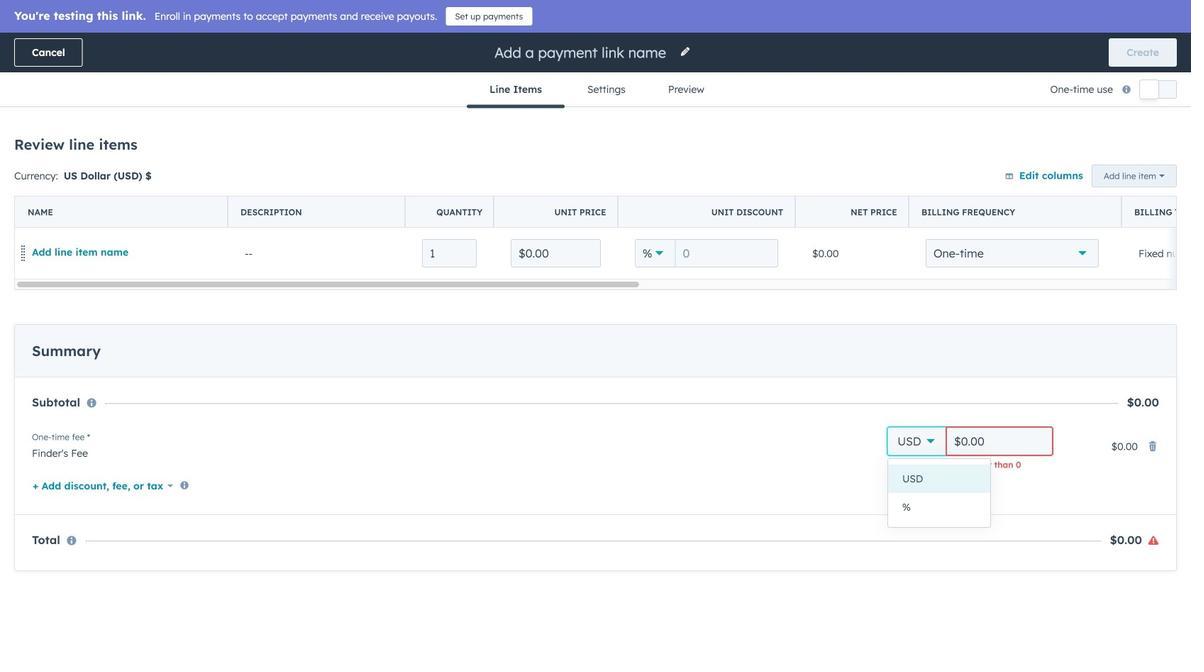 Task type: describe. For each thing, give the bounding box(es) containing it.
1 press to sort. image from the left
[[107, 189, 112, 199]]

Search search field
[[34, 136, 318, 164]]

Adjustment Amount text field
[[947, 427, 1053, 456]]

1 press to sort. image from the left
[[387, 189, 392, 199]]

Enter a fee name text field
[[32, 440, 871, 463]]

5 press to sort. image from the left
[[934, 189, 939, 199]]

adjustment name element
[[32, 423, 871, 466]]

navigation inside page section element
[[467, 72, 725, 108]]

3 press to sort. element from the left
[[560, 189, 566, 200]]

Add a payment link name field
[[493, 43, 671, 62]]

7 press to sort. element from the left
[[1013, 189, 1018, 200]]

4 press to sort. element from the left
[[673, 189, 678, 200]]

pagination navigation
[[476, 280, 605, 299]]

1 press to sort. element from the left
[[107, 189, 112, 200]]

4 press to sort. image from the left
[[767, 189, 773, 199]]



Task type: vqa. For each thing, say whether or not it's contained in the screenshot.
Create related to properties
no



Task type: locate. For each thing, give the bounding box(es) containing it.
press to sort. element
[[107, 189, 112, 200], [387, 189, 392, 200], [560, 189, 566, 200], [673, 189, 678, 200], [767, 189, 773, 200], [934, 189, 939, 200], [1013, 189, 1018, 200], [1098, 189, 1104, 200]]

press to sort. image
[[107, 189, 112, 199], [560, 189, 566, 199], [673, 189, 678, 199], [767, 189, 773, 199], [934, 189, 939, 199]]

6 press to sort. element from the left
[[934, 189, 939, 200]]

column header
[[217, 179, 327, 210], [15, 197, 229, 228], [228, 197, 406, 228], [405, 197, 495, 228], [494, 197, 619, 228], [618, 197, 796, 228], [796, 197, 910, 228], [909, 197, 1123, 228], [1122, 197, 1192, 228]]

dialog
[[0, 0, 1192, 659]]

list box
[[889, 459, 991, 527]]

navigation
[[467, 72, 725, 108]]

2 horizontal spatial press to sort. image
[[1098, 189, 1104, 199]]

3 press to sort. image from the left
[[1098, 189, 1104, 199]]

None text field
[[422, 239, 477, 268]]

5 press to sort. element from the left
[[767, 189, 773, 200]]

0 horizontal spatial press to sort. image
[[387, 189, 392, 199]]

0 text field
[[675, 239, 779, 268]]

3 press to sort. image from the left
[[673, 189, 678, 199]]

page section element
[[0, 33, 1192, 108]]

2 press to sort. element from the left
[[387, 189, 392, 200]]

8 press to sort. element from the left
[[1098, 189, 1104, 200]]

1 horizontal spatial press to sort. image
[[1013, 189, 1018, 199]]

2 press to sort. image from the left
[[1013, 189, 1018, 199]]

press to sort. image
[[387, 189, 392, 199], [1013, 189, 1018, 199], [1098, 189, 1104, 199]]

None text field
[[511, 239, 601, 268]]

2 press to sort. image from the left
[[560, 189, 566, 199]]



